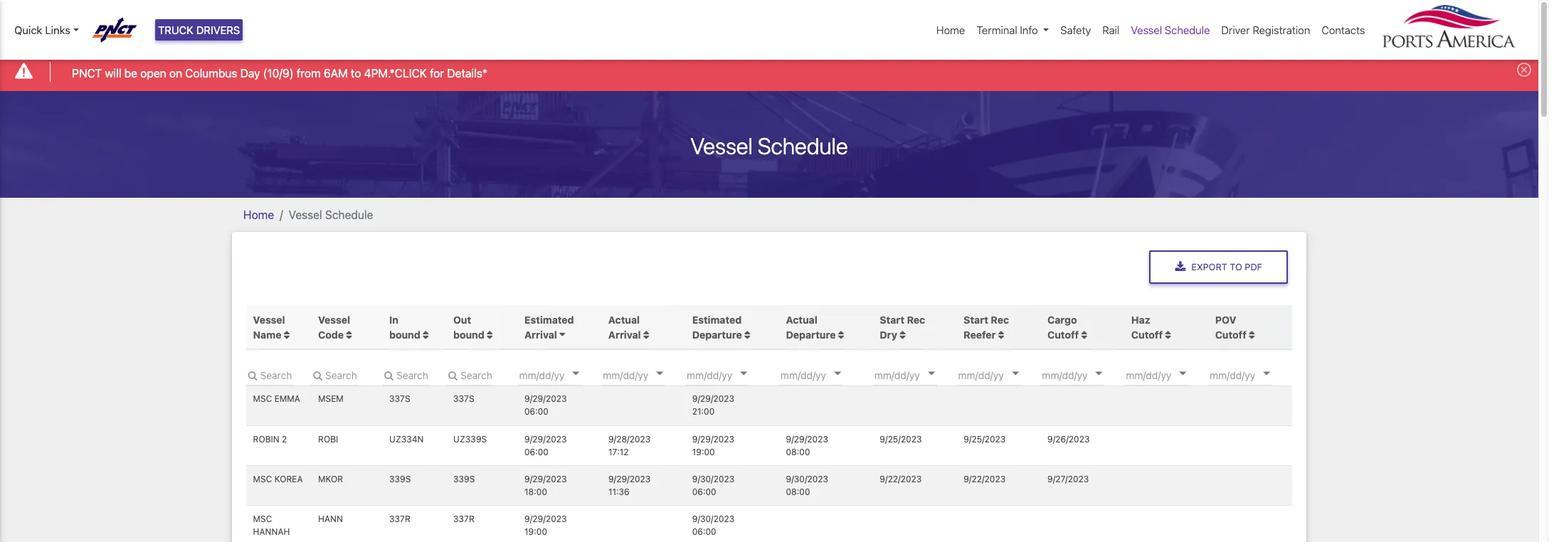 Task type: vqa. For each thing, say whether or not it's contained in the screenshot.


Task type: describe. For each thing, give the bounding box(es) containing it.
msc for msc korea
[[253, 474, 272, 485]]

1 open calendar image from the left
[[834, 372, 841, 376]]

4 open calendar image from the left
[[1180, 372, 1187, 376]]

2
[[282, 434, 287, 445]]

21:00
[[692, 407, 715, 417]]

reefer
[[964, 329, 996, 341]]

open calendar image for 6th mm/dd/yy field from the left
[[1264, 372, 1271, 376]]

export to pdf link
[[1150, 250, 1288, 284]]

start for reefer
[[964, 314, 989, 326]]

vessel schedule link
[[1126, 16, 1216, 44]]

1 vertical spatial 9/29/2023 19:00
[[525, 514, 567, 537]]

departure for actual
[[786, 329, 836, 341]]

close image
[[1518, 63, 1532, 77]]

9/30/2023 08:00
[[786, 474, 829, 497]]

in bound
[[389, 314, 423, 341]]

hannah
[[253, 527, 290, 537]]

actual arrival
[[609, 314, 641, 341]]

0 vertical spatial home link
[[931, 16, 971, 44]]

safety link
[[1055, 16, 1097, 44]]

bound for out
[[453, 329, 485, 341]]

registration
[[1253, 23, 1311, 36]]

08:00 for 9/29/2023 08:00
[[786, 447, 810, 457]]

1 9/25/2023 from the left
[[880, 434, 922, 445]]

mm/dd/yy field for second open calendar icon from right
[[1041, 364, 1126, 386]]

actual for actual arrival
[[609, 314, 640, 326]]

start rec reefer
[[964, 314, 1009, 341]]

0 vertical spatial schedule
[[1165, 23, 1210, 36]]

estimated arrival
[[525, 314, 574, 341]]

contacts link
[[1316, 16, 1371, 44]]

9/30/2023 for 9/29/2023 19:00
[[692, 514, 735, 525]]

open calendar image for 2nd mm/dd/yy field
[[928, 372, 935, 376]]

code
[[318, 329, 344, 341]]

quick
[[14, 23, 42, 36]]

terminal info
[[977, 23, 1038, 36]]

0 vertical spatial 19:00
[[692, 447, 715, 457]]

cutoff for haz
[[1132, 329, 1163, 341]]

msc for msc emma
[[253, 394, 272, 405]]

pnct will be open on columbus day (10/9) from 6am to 4pm.*click for details* alert
[[0, 52, 1539, 91]]

uz339s
[[453, 434, 487, 445]]

cargo
[[1048, 314, 1077, 326]]

18:00
[[525, 487, 547, 497]]

driver
[[1222, 23, 1250, 36]]

9/30/2023 for 9/29/2023 18:00
[[692, 474, 735, 485]]

1 339s from the left
[[389, 474, 411, 485]]

from
[[297, 67, 321, 79]]

cargo cutoff
[[1048, 314, 1079, 341]]

2 mm/dd/yy field from the left
[[873, 364, 959, 386]]

msc korea
[[253, 474, 303, 485]]

dry
[[880, 329, 898, 341]]

cutoff for cargo
[[1048, 329, 1079, 341]]

9/28/2023 17:12
[[609, 434, 651, 457]]

rec for start rec reefer
[[991, 314, 1009, 326]]

0 horizontal spatial 19:00
[[525, 527, 547, 537]]

rail link
[[1097, 16, 1126, 44]]

rail
[[1103, 23, 1120, 36]]

out bound
[[453, 314, 487, 341]]

6 mm/dd/yy field from the left
[[1209, 364, 1294, 386]]

actual for actual departure
[[786, 314, 818, 326]]

0 vertical spatial 9/29/2023 19:00
[[692, 434, 735, 457]]

9/28/2023
[[609, 434, 651, 445]]

export to pdf
[[1192, 262, 1263, 272]]

open
[[140, 67, 166, 79]]

2 9/25/2023 from the left
[[964, 434, 1006, 445]]

9/27/2023
[[1048, 474, 1089, 485]]

estimated for arrival
[[525, 314, 574, 326]]

pdf
[[1245, 262, 1263, 272]]

estimated departure
[[692, 314, 742, 341]]

9/26/2023
[[1048, 434, 1090, 445]]

korea
[[275, 474, 303, 485]]

safety
[[1061, 23, 1091, 36]]

9/29/2023 06:00 for 337s
[[525, 394, 567, 417]]

driver registration
[[1222, 23, 1311, 36]]

2 337r from the left
[[453, 514, 475, 525]]

2 vertical spatial vessel schedule
[[289, 208, 373, 221]]

details*
[[447, 67, 488, 79]]

msc hannah
[[253, 514, 290, 537]]

on
[[169, 67, 182, 79]]

quick links
[[14, 23, 70, 36]]

6am
[[324, 67, 348, 79]]

robin
[[253, 434, 280, 445]]

truck
[[158, 23, 193, 36]]

quick links link
[[14, 22, 79, 38]]

hann
[[318, 514, 343, 525]]



Task type: locate. For each thing, give the bounding box(es) containing it.
1 9/22/2023 from the left
[[880, 474, 922, 485]]

08:00 for 9/30/2023 08:00
[[786, 487, 810, 497]]

0 horizontal spatial vessel schedule
[[289, 208, 373, 221]]

pnct will be open on columbus day (10/9) from 6am to 4pm.*click for details* link
[[72, 64, 488, 82]]

truck drivers link
[[155, 19, 243, 41]]

actual
[[609, 314, 640, 326], [786, 314, 818, 326]]

0 horizontal spatial 337s
[[389, 394, 410, 405]]

9/30/2023
[[692, 474, 735, 485], [786, 474, 829, 485], [692, 514, 735, 525]]

1 horizontal spatial departure
[[786, 329, 836, 341]]

rec inside start rec dry
[[907, 314, 926, 326]]

robin 2
[[253, 434, 287, 445]]

to
[[1230, 262, 1243, 272]]

mm/dd/yy field down actual departure
[[779, 364, 865, 386]]

2 vertical spatial schedule
[[325, 208, 373, 221]]

337r
[[389, 514, 411, 525], [453, 514, 475, 525]]

11:36
[[609, 487, 630, 497]]

msc left emma
[[253, 394, 272, 405]]

driver registration link
[[1216, 16, 1316, 44]]

open calendar image
[[928, 372, 935, 376], [1264, 372, 1271, 376]]

1 9/29/2023 06:00 from the top
[[525, 394, 567, 417]]

arrival for actual arrival
[[609, 329, 641, 341]]

bound for in
[[389, 329, 421, 341]]

vessel schedule
[[1131, 23, 1210, 36], [691, 132, 848, 159], [289, 208, 373, 221]]

0 horizontal spatial home link
[[243, 208, 274, 221]]

19:00 down 21:00
[[692, 447, 715, 457]]

start up reefer
[[964, 314, 989, 326]]

0 horizontal spatial arrival
[[525, 329, 557, 341]]

1 08:00 from the top
[[786, 447, 810, 457]]

terminal info link
[[971, 16, 1055, 44]]

2 open calendar image from the left
[[1264, 372, 1271, 376]]

rec for start rec dry
[[907, 314, 926, 326]]

1 msc from the top
[[253, 394, 272, 405]]

1 horizontal spatial 339s
[[453, 474, 475, 485]]

0 vertical spatial 9/29/2023 06:00
[[525, 394, 567, 417]]

1 vertical spatial 19:00
[[525, 527, 547, 537]]

1 vertical spatial msc
[[253, 474, 272, 485]]

estimated for departure
[[692, 314, 742, 326]]

home link
[[931, 16, 971, 44], [243, 208, 274, 221]]

start up dry
[[880, 314, 905, 326]]

bound
[[389, 329, 421, 341], [453, 329, 485, 341]]

start rec dry
[[880, 314, 926, 341]]

9/29/2023 19:00 down 21:00
[[692, 434, 735, 457]]

mm/dd/yy field down cargo cutoff
[[1041, 364, 1126, 386]]

339s down uz339s
[[453, 474, 475, 485]]

actual inside actual arrival
[[609, 314, 640, 326]]

start for dry
[[880, 314, 905, 326]]

1 vertical spatial home
[[243, 208, 274, 221]]

2 horizontal spatial vessel schedule
[[1131, 23, 1210, 36]]

vessel name
[[253, 314, 285, 341]]

9/29/2023 06:00
[[525, 394, 567, 417], [525, 434, 567, 457]]

9/30/2023 06:00
[[692, 474, 735, 497], [692, 514, 735, 537]]

1 vertical spatial home link
[[243, 208, 274, 221]]

2 msc from the top
[[253, 474, 272, 485]]

2 9/22/2023 from the left
[[964, 474, 1006, 485]]

5 mm/dd/yy field from the left
[[1125, 364, 1210, 386]]

export
[[1192, 262, 1228, 272]]

1 horizontal spatial rec
[[991, 314, 1009, 326]]

0 vertical spatial 9/30/2023 06:00
[[692, 474, 735, 497]]

3 open calendar image from the left
[[1096, 372, 1103, 376]]

1 horizontal spatial home
[[937, 23, 965, 36]]

mm/dd/yy field for second open calendar icon from left
[[957, 364, 1042, 386]]

cutoff
[[1048, 329, 1079, 341], [1132, 329, 1163, 341], [1216, 329, 1247, 341]]

mm/dd/yy field down pov cutoff
[[1209, 364, 1294, 386]]

pov cutoff
[[1216, 314, 1247, 341]]

0 horizontal spatial rec
[[907, 314, 926, 326]]

uz334n
[[389, 434, 424, 445]]

rec left start rec reefer
[[907, 314, 926, 326]]

msc left korea
[[253, 474, 272, 485]]

estimated
[[525, 314, 574, 326], [692, 314, 742, 326]]

339s down uz334n
[[389, 474, 411, 485]]

actual departure
[[786, 314, 836, 341]]

pov
[[1216, 314, 1237, 326]]

08:00 down 9/29/2023 08:00 on the bottom of the page
[[786, 487, 810, 497]]

2 horizontal spatial cutoff
[[1216, 329, 1247, 341]]

1 9/30/2023 06:00 from the top
[[692, 474, 735, 497]]

msc inside msc hannah
[[253, 514, 272, 525]]

1 estimated from the left
[[525, 314, 574, 326]]

1 horizontal spatial start
[[964, 314, 989, 326]]

mm/dd/yy field down haz cutoff
[[1125, 364, 1210, 386]]

0 horizontal spatial departure
[[692, 329, 742, 341]]

info
[[1020, 23, 1038, 36]]

None field
[[246, 364, 293, 386], [311, 364, 358, 386], [383, 364, 430, 386], [447, 364, 494, 386], [246, 364, 293, 386], [311, 364, 358, 386], [383, 364, 430, 386], [447, 364, 494, 386]]

terminal
[[977, 23, 1018, 36]]

1 vertical spatial schedule
[[758, 132, 848, 159]]

arrival inside estimated arrival
[[525, 329, 557, 341]]

9/29/2023 19:00
[[692, 434, 735, 457], [525, 514, 567, 537]]

9/29/2023 06:00 for uz339s
[[525, 434, 567, 457]]

1 vertical spatial vessel schedule
[[691, 132, 848, 159]]

1 horizontal spatial actual
[[786, 314, 818, 326]]

departure
[[692, 329, 742, 341], [786, 329, 836, 341]]

19:00
[[692, 447, 715, 457], [525, 527, 547, 537]]

19:00 down 18:00
[[525, 527, 547, 537]]

drivers
[[196, 23, 240, 36]]

arrival for estimated arrival
[[525, 329, 557, 341]]

1 vertical spatial 08:00
[[786, 487, 810, 497]]

2 bound from the left
[[453, 329, 485, 341]]

08:00
[[786, 447, 810, 457], [786, 487, 810, 497]]

0 horizontal spatial 9/22/2023
[[880, 474, 922, 485]]

1 horizontal spatial arrival
[[609, 329, 641, 341]]

1 departure from the left
[[692, 329, 742, 341]]

9/29/2023
[[525, 394, 567, 405], [692, 394, 735, 405], [525, 434, 567, 445], [692, 434, 735, 445], [786, 434, 828, 445], [525, 474, 567, 485], [609, 474, 651, 485], [525, 514, 567, 525]]

9/22/2023
[[880, 474, 922, 485], [964, 474, 1006, 485]]

msem
[[318, 394, 344, 405]]

bound inside in bound
[[389, 329, 421, 341]]

mm/dd/yy field down reefer
[[957, 364, 1042, 386]]

2 rec from the left
[[991, 314, 1009, 326]]

0 horizontal spatial actual
[[609, 314, 640, 326]]

9/29/2023 08:00
[[786, 434, 828, 457]]

0 horizontal spatial estimated
[[525, 314, 574, 326]]

2 departure from the left
[[786, 329, 836, 341]]

1 arrival from the left
[[525, 329, 557, 341]]

mm/dd/yy field for fourth open calendar icon from the left
[[1125, 364, 1210, 386]]

0 horizontal spatial bound
[[389, 329, 421, 341]]

9/29/2023 21:00
[[692, 394, 735, 417]]

mm/dd/yy field
[[779, 364, 865, 386], [873, 364, 959, 386], [957, 364, 1042, 386], [1041, 364, 1126, 386], [1125, 364, 1210, 386], [1209, 364, 1294, 386]]

0 horizontal spatial schedule
[[325, 208, 373, 221]]

out
[[453, 314, 471, 326]]

2 9/30/2023 06:00 from the top
[[692, 514, 735, 537]]

3 msc from the top
[[253, 514, 272, 525]]

1 horizontal spatial estimated
[[692, 314, 742, 326]]

open calendar image
[[834, 372, 841, 376], [1012, 372, 1019, 376], [1096, 372, 1103, 376], [1180, 372, 1187, 376]]

day
[[240, 67, 260, 79]]

arrival
[[525, 329, 557, 341], [609, 329, 641, 341]]

1 cutoff from the left
[[1048, 329, 1079, 341]]

1 horizontal spatial 337s
[[453, 394, 474, 405]]

1 horizontal spatial bound
[[453, 329, 485, 341]]

rec
[[907, 314, 926, 326], [991, 314, 1009, 326]]

start inside start rec dry
[[880, 314, 905, 326]]

0 horizontal spatial 339s
[[389, 474, 411, 485]]

in
[[389, 314, 399, 326]]

mkor
[[318, 474, 343, 485]]

to
[[351, 67, 361, 79]]

1 337s from the left
[[389, 394, 410, 405]]

estimated inside estimated departure
[[692, 314, 742, 326]]

bound inside out bound
[[453, 329, 485, 341]]

3 mm/dd/yy field from the left
[[957, 364, 1042, 386]]

2 actual from the left
[[786, 314, 818, 326]]

2 9/29/2023 06:00 from the top
[[525, 434, 567, 457]]

9/30/2023 06:00 for 9/29/2023 19:00
[[692, 514, 735, 537]]

1 horizontal spatial schedule
[[758, 132, 848, 159]]

2 vertical spatial msc
[[253, 514, 272, 525]]

1 horizontal spatial vessel schedule
[[691, 132, 848, 159]]

2 339s from the left
[[453, 474, 475, 485]]

pnct will be open on columbus day (10/9) from 6am to 4pm.*click for details*
[[72, 67, 488, 79]]

1 337r from the left
[[389, 514, 411, 525]]

robi
[[318, 434, 338, 445]]

9/30/2023 06:00 for 9/29/2023 18:00
[[692, 474, 735, 497]]

emma
[[275, 394, 300, 405]]

mm/dd/yy field down dry
[[873, 364, 959, 386]]

08:00 up 9/30/2023 08:00
[[786, 447, 810, 457]]

17:12
[[609, 447, 629, 457]]

msc for msc hannah
[[253, 514, 272, 525]]

start inside start rec reefer
[[964, 314, 989, 326]]

1 horizontal spatial home link
[[931, 16, 971, 44]]

337s
[[389, 394, 410, 405], [453, 394, 474, 405]]

download image
[[1176, 261, 1186, 273]]

0 horizontal spatial 9/29/2023 19:00
[[525, 514, 567, 537]]

1 horizontal spatial cutoff
[[1132, 329, 1163, 341]]

1 vertical spatial 9/29/2023 06:00
[[525, 434, 567, 457]]

1 actual from the left
[[609, 314, 640, 326]]

mm/dd/yy field for first open calendar icon
[[779, 364, 865, 386]]

2 open calendar image from the left
[[1012, 372, 1019, 376]]

2 horizontal spatial schedule
[[1165, 23, 1210, 36]]

rec inside start rec reefer
[[991, 314, 1009, 326]]

2 estimated from the left
[[692, 314, 742, 326]]

1 horizontal spatial 19:00
[[692, 447, 715, 457]]

1 vertical spatial 9/30/2023 06:00
[[692, 514, 735, 537]]

truck drivers
[[158, 23, 240, 36]]

337s up uz334n
[[389, 394, 410, 405]]

will
[[105, 67, 121, 79]]

msc emma
[[253, 394, 300, 405]]

0 horizontal spatial 9/25/2023
[[880, 434, 922, 445]]

2 337s from the left
[[453, 394, 474, 405]]

1 horizontal spatial 9/29/2023 19:00
[[692, 434, 735, 457]]

08:00 inside 9/30/2023 08:00
[[786, 487, 810, 497]]

0 horizontal spatial start
[[880, 314, 905, 326]]

0 horizontal spatial open calendar image
[[928, 372, 935, 376]]

06:00
[[525, 407, 549, 417], [525, 447, 549, 457], [692, 487, 717, 497], [692, 527, 717, 537]]

cutoff down haz
[[1132, 329, 1163, 341]]

0 vertical spatial vessel schedule
[[1131, 23, 1210, 36]]

1 rec from the left
[[907, 314, 926, 326]]

departure for estimated
[[692, 329, 742, 341]]

(10/9)
[[263, 67, 294, 79]]

haz
[[1132, 314, 1151, 326]]

2 08:00 from the top
[[786, 487, 810, 497]]

4pm.*click
[[364, 67, 427, 79]]

1 open calendar image from the left
[[928, 372, 935, 376]]

0 horizontal spatial cutoff
[[1048, 329, 1079, 341]]

for
[[430, 67, 444, 79]]

2 arrival from the left
[[609, 329, 641, 341]]

1 bound from the left
[[389, 329, 421, 341]]

0 horizontal spatial 337r
[[389, 514, 411, 525]]

2 cutoff from the left
[[1132, 329, 1163, 341]]

2 start from the left
[[964, 314, 989, 326]]

337s up uz339s
[[453, 394, 474, 405]]

cutoff for pov
[[1216, 329, 1247, 341]]

rec up reefer
[[991, 314, 1009, 326]]

9/29/2023 19:00 down 18:00
[[525, 514, 567, 537]]

1 horizontal spatial 337r
[[453, 514, 475, 525]]

9/29/2023 11:36
[[609, 474, 651, 497]]

1 mm/dd/yy field from the left
[[779, 364, 865, 386]]

msc up the hannah
[[253, 514, 272, 525]]

9/29/2023 18:00
[[525, 474, 567, 497]]

1 horizontal spatial open calendar image
[[1264, 372, 1271, 376]]

4 mm/dd/yy field from the left
[[1041, 364, 1126, 386]]

msc
[[253, 394, 272, 405], [253, 474, 272, 485], [253, 514, 272, 525]]

vessel code
[[318, 314, 350, 341]]

contacts
[[1322, 23, 1366, 36]]

columbus
[[185, 67, 237, 79]]

1 horizontal spatial 9/22/2023
[[964, 474, 1006, 485]]

0 vertical spatial msc
[[253, 394, 272, 405]]

3 cutoff from the left
[[1216, 329, 1247, 341]]

name
[[253, 329, 281, 341]]

1 start from the left
[[880, 314, 905, 326]]

actual inside actual departure
[[786, 314, 818, 326]]

cutoff down pov
[[1216, 329, 1247, 341]]

0 vertical spatial home
[[937, 23, 965, 36]]

0 vertical spatial 08:00
[[786, 447, 810, 457]]

schedule
[[1165, 23, 1210, 36], [758, 132, 848, 159], [325, 208, 373, 221]]

pnct
[[72, 67, 102, 79]]

haz cutoff
[[1132, 314, 1163, 341]]

be
[[124, 67, 137, 79]]

9/25/2023
[[880, 434, 922, 445], [964, 434, 1006, 445]]

1 horizontal spatial 9/25/2023
[[964, 434, 1006, 445]]

bound down out
[[453, 329, 485, 341]]

vessel
[[1131, 23, 1162, 36], [691, 132, 753, 159], [289, 208, 322, 221], [253, 314, 285, 326], [318, 314, 350, 326]]

0 horizontal spatial home
[[243, 208, 274, 221]]

08:00 inside 9/29/2023 08:00
[[786, 447, 810, 457]]

cutoff down cargo
[[1048, 329, 1079, 341]]

links
[[45, 23, 70, 36]]

start
[[880, 314, 905, 326], [964, 314, 989, 326]]

bound down in
[[389, 329, 421, 341]]



